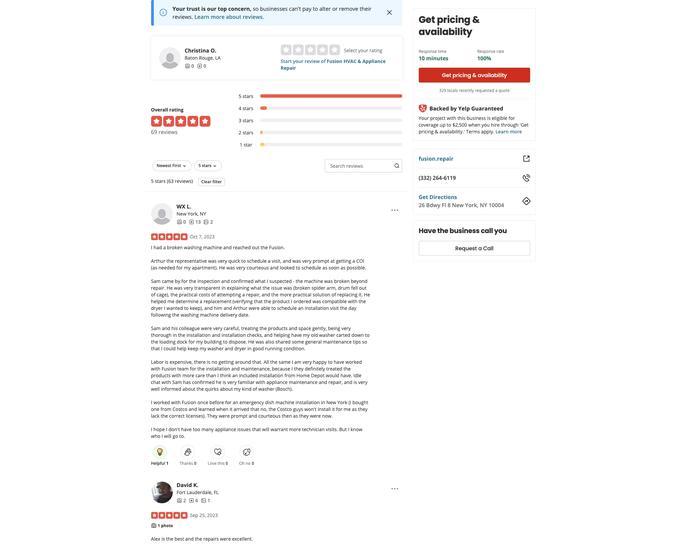 Task type: locate. For each thing, give the bounding box(es) containing it.
rating
[[370, 47, 383, 54], [170, 107, 184, 113]]

will left warrant
[[262, 426, 270, 433]]

16 review v2 image
[[197, 63, 202, 69]]

reviews element
[[197, 63, 206, 69], [189, 219, 201, 226], [189, 498, 198, 504]]

  text field
[[325, 159, 403, 173]]

photos element
[[204, 219, 213, 226], [201, 498, 211, 504]]

i up he
[[218, 373, 219, 379]]

is
[[202, 5, 206, 13], [488, 115, 491, 121], [165, 359, 169, 365], [207, 359, 211, 365], [223, 379, 226, 386], [354, 379, 358, 386], [162, 536, 165, 542]]

0 vertical spatial 2
[[239, 129, 242, 136]]

(0 reactions) element for love this 0
[[226, 461, 228, 467]]

2 vertical spatial 5
[[151, 178, 154, 184]]

i left the hope
[[151, 426, 152, 433]]

york,
[[466, 202, 479, 209], [188, 211, 199, 217]]

2 horizontal spatial 5
[[239, 93, 242, 99]]

is right there on the left bottom of page
[[207, 359, 211, 365]]

all
[[264, 359, 269, 365]]

1 menu image from the top
[[391, 206, 399, 214]]

star
[[244, 142, 253, 148]]

1 vertical spatial an
[[233, 373, 238, 379]]

business up request
[[450, 226, 480, 236]]

by inside sam came by for the inspection and confirmed what i suspected - the machine was broken beyond repair. he was very transparent in explaining what the issue was (broken spider arm, drum fell out of cage), the practical costs of attempting a repair, and the more practical solution of replacing it. he helped me determine a replacement (verifying that the product i ordered was compatible with the dryer i wanted to keep), and him and arthur were able to schedule an installation visit the day following the washing machine delivery date.
[[175, 278, 180, 285]]

dryer inside sam came by for the inspection and confirmed what i suspected - the machine was broken beyond repair. he was very transparent in explaining what the issue was (broken spider arm, drum fell out of cage), the practical costs of attempting a repair, and the more practical solution of replacing it. he helped me determine a replacement (verifying that the product i ordered was compatible with the dryer i wanted to keep), and him and arthur were able to schedule an installation visit the day following the washing machine delivery date.
[[151, 305, 163, 312]]

3 5 star rating image from the top
[[151, 512, 188, 519]]

gently,
[[313, 325, 327, 332]]

sam for sam came by for the inspection and confirmed what i suspected - the machine was broken beyond repair. he was very transparent in explaining what the issue was (broken spider arm, drum fell out of cage), the practical costs of attempting a repair, and the more practical solution of replacing it. he helped me determine a replacement (verifying that the product i ordered was compatible with the dryer i wanted to keep), and him and arthur were able to schedule an installation visit the day following the washing machine delivery date.
[[151, 278, 161, 285]]

16 friends v2 image
[[185, 63, 190, 69], [177, 219, 182, 225]]

and down visit,
[[270, 265, 279, 271]]

very up the determine
[[184, 285, 193, 291]]

0 vertical spatial availability
[[419, 25, 473, 38]]

1 vertical spatial reviews
[[347, 163, 364, 169]]

pricing inside button
[[453, 71, 472, 79]]

more inside the info alert
[[211, 13, 225, 21]]

maintenance inside labor is expensive, there is no getting around that. all the same i am very happy to have worked with fusion team for the installation and maintenance, because i they definitely treated the products with more care than i think an included installation from home depot would have. idle chat with sam has confirmed he is very familiar with appliance maintenance and repair, and is very well informed about the quirks about my kind of washer (bosch).
[[289, 379, 318, 386]]

stars for filter reviews by 5 stars rating element
[[243, 93, 254, 99]]

appliance right many
[[215, 426, 236, 433]]

get inside get directions 26 bdwy fl 8 new york, ny 10004
[[419, 193, 429, 201]]

10
[[419, 55, 426, 62]]

(no rating) image
[[281, 45, 340, 55]]

to right quick
[[242, 258, 246, 264]]

None radio
[[293, 45, 304, 55]]

0 vertical spatial products
[[268, 325, 288, 332]]

0 vertical spatial this
[[458, 115, 466, 121]]

2023 for l.
[[204, 234, 215, 240]]

what right explaining
[[251, 285, 262, 291]]

they down 'bought' at the right of page
[[358, 406, 368, 413]]

2023 right the 7,
[[204, 234, 215, 240]]

looked
[[280, 265, 295, 271]]

is right labor
[[165, 359, 169, 365]]

the left quirks on the bottom left of page
[[197, 386, 204, 392]]

they inside labor is expensive, there is no getting around that. all the same i am very happy to have worked with fusion team for the installation and maintenance, because i they definitely treated the products with more care than i think an included installation from home depot would have. idle chat with sam has confirmed he is very familiar with appliance maintenance and repair, and is very well informed about the quirks about my kind of washer (bosch).
[[294, 366, 304, 372]]

16 review v2 image
[[189, 219, 194, 225], [189, 498, 194, 504]]

installation inside sam came by for the inspection and confirmed what i suspected - the machine was broken beyond repair. he was very transparent in explaining what the issue was (broken spider arm, drum fell out of cage), the practical costs of attempting a repair, and the more practical solution of replacing it. he helped me determine a replacement (verifying that the product i ordered was compatible with the dryer i wanted to keep), and him and arthur were able to schedule an installation visit the day following the washing machine delivery date.
[[305, 305, 329, 312]]

4
[[239, 105, 242, 112]]

0 vertical spatial get pricing & availability
[[419, 13, 480, 38]]

new up the install
[[327, 399, 337, 406]]

costco
[[173, 406, 188, 413], [277, 406, 292, 413]]

your up coverage
[[419, 115, 430, 121]]

replacement
[[204, 298, 232, 305]]

1 vertical spatial when
[[217, 406, 229, 413]]

1 horizontal spatial this
[[458, 115, 466, 121]]

1 horizontal spatial confirmed
[[231, 278, 254, 285]]

prompt inside arthur the representative was very quick to schedule a visit, and was very prompt at getting a coi (as needed for my apartment). he was very courteous and looked to schedule as soon as possible.
[[313, 258, 330, 264]]

courteous down reached
[[247, 265, 269, 271]]

he
[[216, 379, 222, 386]]

0 horizontal spatial washer
[[208, 346, 224, 352]]

friends element down wx
[[177, 219, 186, 226]]

(0 reactions) element right love at bottom
[[226, 461, 228, 467]]

photo
[[161, 523, 173, 529]]

0 horizontal spatial repair,
[[246, 292, 261, 298]]

colleague
[[179, 325, 200, 332]]

when down before
[[217, 406, 229, 413]]

0 vertical spatial pricing
[[438, 13, 471, 26]]

repair, up (verifying
[[246, 292, 261, 298]]

my inside arthur the representative was very quick to schedule a visit, and was very prompt at getting a coi (as needed for my apartment). he was very courteous and looked to schedule as soon as possible.
[[184, 265, 191, 271]]

pricing inside 'get pricing & availability'
[[438, 13, 471, 26]]

your for your trust is our top concern,
[[173, 5, 185, 13]]

it
[[230, 406, 233, 413], [332, 406, 335, 413]]

christina o. baton rouge, la
[[185, 47, 221, 61]]

schedule left visit,
[[247, 258, 267, 264]]

1 (0 reactions) element from the left
[[194, 461, 197, 467]]

more
[[211, 13, 225, 21], [511, 128, 523, 135], [280, 292, 292, 298], [183, 373, 194, 379], [289, 426, 301, 433]]

0 vertical spatial sam
[[151, 278, 161, 285]]

2 16 review v2 image from the top
[[189, 498, 194, 504]]

0 vertical spatial maintenance
[[323, 339, 352, 345]]

reviews for 69 reviews
[[159, 128, 178, 136]]

with up the informed
[[162, 379, 171, 386]]

and up licenses).
[[189, 406, 197, 413]]

this up $2,500
[[458, 115, 466, 121]]

broken up the drum
[[334, 278, 350, 285]]

about inside the info alert
[[226, 13, 242, 21]]

reviews element containing 6
[[189, 498, 198, 504]]

response inside response time 10 minutes
[[419, 49, 438, 54]]

when up terms
[[469, 122, 481, 128]]

rating right overall
[[170, 107, 184, 113]]

installation up than
[[206, 366, 230, 372]]

1 vertical spatial this
[[218, 461, 225, 467]]

0 horizontal spatial ny
[[200, 211, 206, 217]]

was inside sam and his colleague were very careful, treating the products and space gently, being very thorough in the installation and installation checks, and helping have my old washer carted down to the loading dock for my building to dispose. he was also shared some general maintenance tips so that i could help keep my washer and dryer in good running condition.
[[256, 339, 264, 345]]

0 vertical spatial 2023
[[204, 234, 215, 240]]

stars inside popup button
[[202, 163, 212, 169]]

what down arthur the representative was very quick to schedule a visit, and was very prompt at getting a coi (as needed for my apartment). he was very courteous and looked to schedule as soon as possible.
[[255, 278, 266, 285]]

york, down l.
[[188, 211, 199, 217]]

with up correct
[[171, 399, 181, 406]]

0 vertical spatial rating
[[370, 47, 383, 54]]

2 costco from the left
[[277, 406, 292, 413]]

(332)
[[419, 174, 432, 182]]

menu image
[[391, 206, 399, 214], [391, 485, 399, 493]]

definitely
[[305, 366, 325, 372]]

ny inside get directions 26 bdwy fl 8 new york, ny 10004
[[481, 202, 488, 209]]

0 vertical spatial appliance
[[267, 379, 288, 386]]

the down wanted
[[172, 312, 180, 318]]

0 horizontal spatial confirmed
[[192, 379, 215, 386]]

2 practical from the left
[[293, 292, 312, 298]]

24 info v2 image
[[159, 8, 167, 16]]

2 inside the filter reviews by 2 stars rating element
[[239, 129, 242, 136]]

have up treated at the bottom of the page
[[334, 359, 345, 365]]

24 directions v2 image
[[523, 197, 531, 205]]

1 horizontal spatial rating
[[370, 47, 383, 54]]

(0 reactions) element right thanks
[[194, 461, 197, 467]]

stars for the 'filter reviews by 4 stars rating' element
[[243, 105, 254, 112]]

arthur up '(as' at the left top
[[151, 258, 165, 264]]

5 inside 5 stars popup button
[[199, 163, 201, 169]]

an inside labor is expensive, there is no getting around that. all the same i am very happy to have worked with fusion team for the installation and maintenance, because i they definitely treated the products with more care than i think an included installation from home depot would have. idle chat with sam has confirmed he is very familiar with appliance maintenance and repair, and is very well informed about the quirks about my kind of washer (bosch).
[[233, 373, 238, 379]]

0 vertical spatial 5 star rating image
[[151, 116, 211, 127]]

were inside sam and his colleague were very careful, treating the products and space gently, being very thorough in the installation and installation checks, and helping have my old washer carted down to the loading dock for my building to dispose. he was also shared some general maintenance tips so that i could help keep my washer and dryer in good running condition.
[[201, 325, 212, 332]]

transparent
[[195, 285, 221, 291]]

have
[[419, 226, 437, 236]]

2 vertical spatial 5 star rating image
[[151, 512, 188, 519]]

1 vertical spatial new
[[177, 211, 187, 217]]

fusion inside labor is expensive, there is no getting around that. all the same i am very happy to have worked with fusion team for the installation and maintenance, because i they definitely treated the products with more care than i think an included installation from home depot would have. idle chat with sam has confirmed he is very familiar with appliance maintenance and repair, and is very well informed about the quirks about my kind of washer (bosch).
[[162, 366, 176, 372]]

2 response from the left
[[478, 49, 496, 54]]

& inside "fusion hvac & appliance repair"
[[358, 58, 362, 64]]

lauderdale,
[[187, 489, 213, 496]]

1 horizontal spatial ny
[[481, 202, 488, 209]]

select your rating
[[344, 47, 383, 54]]

0 vertical spatial from
[[285, 373, 296, 379]]

1 costco from the left
[[173, 406, 188, 413]]

suspected
[[270, 278, 292, 285]]

1 vertical spatial from
[[161, 406, 172, 413]]

photos element for david k.
[[201, 498, 211, 504]]

washer up dish
[[259, 386, 275, 392]]

practical
[[179, 292, 198, 298], [293, 292, 312, 298]]

filter reviews by 2 stars rating element
[[232, 129, 403, 136]]

rate
[[497, 49, 505, 54]]

2 vertical spatial new
[[327, 399, 337, 406]]

(0 reactions) element for oh no 0
[[252, 461, 254, 467]]

5 inside filter reviews by 5 stars rating element
[[239, 93, 242, 99]]

None radio
[[281, 45, 292, 55], [305, 45, 316, 55], [317, 45, 328, 55], [330, 45, 340, 55], [281, 45, 292, 55], [305, 45, 316, 55], [317, 45, 328, 55], [330, 45, 340, 55]]

5 stars left 16 chevron down v2 icon at the top left of page
[[199, 163, 212, 169]]

photos element containing 2
[[204, 219, 213, 226]]

good
[[253, 346, 264, 352]]

from inside i worked with fusion once before for an emergency dish machine installation in new york (i bought one from costco and learned when it arrived that no, the costco guys won't install it for me as they lack the correct licenses). they were prompt and courteous then as they were now.
[[161, 406, 172, 413]]

1 vertical spatial friends element
[[177, 219, 186, 226]]

that right issues
[[252, 426, 261, 433]]

many
[[202, 426, 214, 433]]

1 16 review v2 image from the top
[[189, 219, 194, 225]]

too
[[193, 426, 200, 433]]

learn more
[[496, 128, 523, 135]]

i inside sam and his colleague were very careful, treating the products and space gently, being very thorough in the installation and installation checks, and helping have my old washer carted down to the loading dock for my building to dispose. he was also shared some general maintenance tips so that i could help keep my washer and dryer in good running condition.
[[161, 346, 163, 352]]

1 vertical spatial ny
[[200, 211, 206, 217]]

1 horizontal spatial reviews
[[347, 163, 364, 169]]

2 5 star rating image from the top
[[151, 234, 188, 240]]

ny up 13
[[200, 211, 206, 217]]

1 vertical spatial will
[[164, 433, 172, 440]]

trust
[[187, 5, 200, 13]]

(63
[[167, 178, 174, 184]]

wanted
[[167, 305, 183, 312]]

264-
[[433, 174, 444, 182]]

my
[[184, 265, 191, 271], [303, 332, 310, 338], [196, 339, 203, 345], [200, 346, 207, 352], [234, 386, 241, 392]]

close image
[[386, 9, 394, 17]]

0 horizontal spatial maintenance
[[289, 379, 318, 386]]

reached
[[233, 244, 251, 251]]

schedule down product
[[277, 305, 297, 312]]

16 chevron down v2 image
[[182, 163, 187, 169]]

0 horizontal spatial learn
[[195, 13, 210, 21]]

1 horizontal spatial appliance
[[267, 379, 288, 386]]

2 vertical spatial sam
[[172, 379, 182, 386]]

baton
[[185, 55, 198, 61]]

costs
[[199, 292, 210, 298]]

1 vertical spatial business
[[450, 226, 480, 236]]

same
[[279, 359, 291, 365]]

oct
[[190, 234, 198, 240]]

schedule inside sam came by for the inspection and confirmed what i suspected - the machine was broken beyond repair. he was very transparent in explaining what the issue was (broken spider arm, drum fell out of cage), the practical costs of attempting a repair, and the more practical solution of replacing it. he helped me determine a replacement (verifying that the product i ordered was compatible with the dryer i wanted to keep), and him and arthur were able to schedule an installation visit the day following the washing machine delivery date.
[[277, 305, 297, 312]]

0 horizontal spatial (0 reactions) element
[[194, 461, 197, 467]]

0 vertical spatial fusion
[[327, 58, 343, 64]]

worked up one
[[154, 399, 170, 406]]

2 (0 reactions) element from the left
[[226, 461, 228, 467]]

getting inside labor is expensive, there is no getting around that. all the same i am very happy to have worked with fusion team for the installation and maintenance, because i they definitely treated the products with more care than i think an included installation from home depot would have. idle chat with sam has confirmed he is very familiar with appliance maintenance and repair, and is very well informed about the quirks about my kind of washer (bosch).
[[219, 359, 234, 365]]

for up 'keep'
[[189, 339, 195, 345]]

1 horizontal spatial york,
[[466, 202, 479, 209]]

0 horizontal spatial no
[[212, 359, 218, 365]]

response time 10 minutes
[[419, 49, 449, 62]]

0
[[192, 63, 194, 69], [204, 63, 206, 69], [184, 219, 186, 225], [194, 461, 197, 467], [226, 461, 228, 467], [252, 461, 254, 467]]

have inside i hope i don't have too many appliance issues that will warrant more technician visits. but i know who i will go to.
[[181, 426, 192, 433]]

1 vertical spatial confirmed
[[192, 379, 215, 386]]

rating element
[[281, 45, 340, 55]]

schedule up spider
[[302, 265, 322, 271]]

5
[[239, 93, 242, 99], [199, 163, 201, 169], [151, 178, 154, 184]]

stars up 4 stars
[[243, 93, 254, 99]]

0 vertical spatial business
[[467, 115, 487, 121]]

2 reviews. from the left
[[243, 13, 264, 21]]

1 vertical spatial have
[[334, 359, 345, 365]]

sam inside sam and his colleague were very careful, treating the products and space gently, being very thorough in the installation and installation checks, and helping have my old washer carted down to the loading dock for my building to dispose. he was also shared some general maintenance tips so that i could help keep my washer and dryer in good running condition.
[[151, 325, 161, 332]]

1 vertical spatial 16 photos v2 image
[[201, 498, 206, 504]]

photo of wx l. image
[[151, 203, 173, 225]]

2 vertical spatial schedule
[[277, 305, 297, 312]]

dryer down dispose.
[[235, 346, 246, 352]]

products up helping
[[268, 325, 288, 332]]

0 horizontal spatial when
[[217, 406, 229, 413]]

products up chat
[[151, 373, 171, 379]]

1 horizontal spatial from
[[285, 373, 296, 379]]

of inside labor is expensive, there is no getting around that. all the same i am very happy to have worked with fusion team for the installation and maintenance, because i they definitely treated the products with more care than i think an included installation from home depot would have. idle chat with sam has confirmed he is very familiar with appliance maintenance and repair, and is very well informed about the quirks about my kind of washer (bosch).
[[253, 386, 257, 392]]

issue
[[271, 285, 283, 291]]

has
[[183, 379, 191, 386]]

installation up won't
[[296, 399, 320, 406]]

& inside 'get pricing & availability'
[[473, 13, 480, 26]]

5 left 16 chevron down v2 icon at the top left of page
[[199, 163, 201, 169]]

5 star rating image
[[151, 116, 211, 127], [151, 234, 188, 240], [151, 512, 188, 519]]

0 horizontal spatial you
[[482, 122, 491, 128]]

0 horizontal spatial from
[[161, 406, 172, 413]]

16 review v2 image left 6
[[189, 498, 194, 504]]

1 right 16 camera v2 image
[[158, 523, 160, 529]]

16 photos v2 image
[[204, 219, 209, 225], [201, 498, 206, 504]]

that
[[254, 298, 263, 305], [151, 346, 160, 352], [251, 406, 260, 413], [252, 426, 261, 433]]

were inside sam came by for the inspection and confirmed what i suspected - the machine was broken beyond repair. he was very transparent in explaining what the issue was (broken spider arm, drum fell out of cage), the practical costs of attempting a repair, and the more practical solution of replacing it. he helped me determine a replacement (verifying that the product i ordered was compatible with the dryer i wanted to keep), and him and arthur were able to schedule an installation visit the day following the washing machine delivery date.
[[249, 305, 260, 312]]

thorough
[[151, 332, 172, 338]]

availability up time
[[419, 25, 473, 38]]

1 vertical spatial appliance
[[215, 426, 236, 433]]

16 photos v2 image right 13
[[204, 219, 209, 225]]

pricing inside your project with this business is eligible for coverage up to $2,500 when you hire through 'get pricing & availability.' terms apply.
[[419, 128, 434, 135]]

confirmed up explaining
[[231, 278, 254, 285]]

is inside the info alert
[[202, 5, 206, 13]]

an up arrived
[[233, 399, 239, 406]]

prompt down arrived
[[231, 413, 248, 419]]

clear filter button
[[199, 178, 225, 186]]

out inside sam came by for the inspection and confirmed what i suspected - the machine was broken beyond repair. he was very transparent in explaining what the issue was (broken spider arm, drum fell out of cage), the practical costs of attempting a repair, and the more practical solution of replacing it. he helped me determine a replacement (verifying that the product i ordered was compatible with the dryer i wanted to keep), and him and arthur were able to schedule an installation visit the day following the washing machine delivery date.
[[360, 285, 367, 291]]

1 horizontal spatial washer
[[259, 386, 275, 392]]

reviews element for o.
[[197, 63, 206, 69]]

he inside sam and his colleague were very careful, treating the products and space gently, being very thorough in the installation and installation checks, and helping have my old washer carted down to the loading dock for my building to dispose. he was also shared some general maintenance tips so that i could help keep my washer and dryer in good running condition.
[[249, 339, 255, 345]]

1 vertical spatial 5 stars
[[199, 163, 212, 169]]

1 horizontal spatial maintenance
[[323, 339, 352, 345]]

determine
[[176, 298, 199, 305]]

keep),
[[190, 305, 203, 312]]

1 vertical spatial your
[[419, 115, 430, 121]]

2 vertical spatial pricing
[[419, 128, 434, 135]]

5 for filter reviews by 5 stars rating element
[[239, 93, 242, 99]]

your trust is our top concern,
[[173, 5, 252, 13]]

1 horizontal spatial 5 stars
[[239, 93, 254, 99]]

0 vertical spatial out
[[252, 244, 260, 251]]

2 menu image from the top
[[391, 485, 399, 493]]

a up (verifying
[[243, 292, 245, 298]]

new inside wx l. new york, ny
[[177, 211, 187, 217]]

products inside sam and his colleague were very careful, treating the products and space gently, being very thorough in the installation and installation checks, and helping have my old washer carted down to the loading dock for my building to dispose. he was also shared some general maintenance tips so that i could help keep my washer and dryer in good running condition.
[[268, 325, 288, 332]]

install
[[318, 406, 331, 413]]

confirmed inside sam came by for the inspection and confirmed what i suspected - the machine was broken beyond repair. he was very transparent in explaining what the issue was (broken spider arm, drum fell out of cage), the practical costs of attempting a repair, and the more practical solution of replacing it. he helped me determine a replacement (verifying that the product i ordered was compatible with the dryer i wanted to keep), and him and arthur were able to schedule an installation visit the day following the washing machine delivery date.
[[231, 278, 254, 285]]

learn inside the info alert
[[195, 13, 210, 21]]

0 horizontal spatial appliance
[[215, 426, 236, 433]]

help
[[177, 346, 187, 352]]

have inside sam and his colleague were very careful, treating the products and space gently, being very thorough in the installation and installation checks, and helping have my old washer carted down to the loading dock for my building to dispose. he was also shared some general maintenance tips so that i could help keep my washer and dryer in good running condition.
[[292, 332, 302, 338]]

0 horizontal spatial have
[[181, 426, 192, 433]]

a down costs
[[200, 298, 203, 305]]

1 vertical spatial 16 review v2 image
[[189, 498, 194, 504]]

24 external link v2 image
[[523, 155, 531, 163]]

know
[[351, 426, 363, 433]]

learn for learn more
[[496, 128, 509, 135]]

more inside labor is expensive, there is no getting around that. all the same i am very happy to have worked with fusion team for the installation and maintenance, because i they definitely treated the products with more care than i think an included installation from home depot would have. idle chat with sam has confirmed he is very familiar with appliance maintenance and repair, and is very well informed about the quirks about my kind of washer (bosch).
[[183, 373, 194, 379]]

1 vertical spatial fusion
[[162, 366, 176, 372]]

it.
[[359, 292, 363, 298]]

5 stars inside popup button
[[199, 163, 212, 169]]

reviews element containing 13
[[189, 219, 201, 226]]

0 vertical spatial getting
[[336, 258, 352, 264]]

response inside response rate 100%
[[478, 49, 496, 54]]

with up day
[[348, 298, 358, 305]]

york, inside get directions 26 bdwy fl 8 new york, ny 10004
[[466, 202, 479, 209]]

5 star rating image up had
[[151, 234, 188, 240]]

1 vertical spatial 5
[[199, 163, 201, 169]]

learn down hire
[[496, 128, 509, 135]]

16 photos v2 image for wx l.
[[204, 219, 209, 225]]

1 horizontal spatial when
[[469, 122, 481, 128]]

my inside labor is expensive, there is no getting around that. all the same i am very happy to have worked with fusion team for the installation and maintenance, because i they definitely treated the products with more care than i think an included installation from home depot would have. idle chat with sam has confirmed he is very familiar with appliance maintenance and repair, and is very well informed about the quirks about my kind of washer (bosch).
[[234, 386, 241, 392]]

to right up
[[448, 122, 452, 128]]

the left issue
[[263, 285, 270, 291]]

(verifying
[[233, 298, 253, 305]]

ny
[[481, 202, 488, 209], [200, 211, 206, 217]]

reviews element containing 0
[[197, 63, 206, 69]]

an right the think at bottom
[[233, 373, 238, 379]]

me inside sam came by for the inspection and confirmed what i suspected - the machine was broken beyond repair. he was very transparent in explaining what the issue was (broken spider arm, drum fell out of cage), the practical costs of attempting a repair, and the more practical solution of replacing it. he helped me determine a replacement (verifying that the product i ordered was compatible with the dryer i wanted to keep), and him and arthur were able to schedule an installation visit the day following the washing machine delivery date.
[[168, 298, 175, 305]]

ordered
[[294, 298, 312, 305]]

16 review v2 image for l.
[[189, 219, 194, 225]]

1 vertical spatial prompt
[[231, 413, 248, 419]]

this inside your project with this business is eligible for coverage up to $2,500 when you hire through 'get pricing & availability.' terms apply.
[[458, 115, 466, 121]]

0 vertical spatial arthur
[[151, 258, 165, 264]]

love this 0
[[208, 461, 228, 467]]

sam inside sam came by for the inspection and confirmed what i suspected - the machine was broken beyond repair. he was very transparent in explaining what the issue was (broken spider arm, drum fell out of cage), the practical costs of attempting a repair, and the more practical solution of replacing it. he helped me determine a replacement (verifying that the product i ordered was compatible with the dryer i wanted to keep), and him and arthur were able to schedule an installation visit the day following the washing machine delivery date.
[[151, 278, 161, 285]]

photos element right 6
[[201, 498, 211, 504]]

1 horizontal spatial 5
[[199, 163, 201, 169]]

response for 100%
[[478, 49, 496, 54]]

ny inside wx l. new york, ny
[[200, 211, 206, 217]]

5 stars button
[[194, 160, 222, 171]]

as down guys at the bottom left
[[293, 413, 298, 419]]

info alert
[[151, 0, 403, 26]]

16 review v2 image for k.
[[189, 498, 194, 504]]

he right apartment).
[[219, 265, 225, 271]]

0 horizontal spatial 5 stars
[[199, 163, 212, 169]]

you up apply.
[[482, 122, 491, 128]]

3 (0 reactions) element from the left
[[252, 461, 254, 467]]

no inside labor is expensive, there is no getting around that. all the same i am very happy to have worked with fusion team for the installation and maintenance, because i they definitely treated the products with more care than i think an included installation from home depot would have. idle chat with sam has confirmed he is very familiar with appliance maintenance and repair, and is very well informed about the quirks about my kind of washer (bosch).
[[212, 359, 218, 365]]

reviews for search reviews
[[347, 163, 364, 169]]

7,
[[199, 234, 203, 240]]

1 horizontal spatial have
[[292, 332, 302, 338]]

your right "select"
[[359, 47, 369, 54]]

sam up the informed
[[172, 379, 182, 386]]

1 response from the left
[[419, 49, 438, 54]]

to inside labor is expensive, there is no getting around that. all the same i am very happy to have worked with fusion team for the installation and maintenance, because i they definitely treated the products with more care than i think an included installation from home depot would have. idle chat with sam has confirmed he is very familiar with appliance maintenance and repair, and is very well informed about the quirks about my kind of washer (bosch).
[[328, 359, 333, 365]]

1 vertical spatial pricing
[[453, 71, 472, 79]]

5 star rating image down overall rating
[[151, 116, 211, 127]]

1 horizontal spatial it
[[332, 406, 335, 413]]

& inside your project with this business is eligible for coverage up to $2,500 when you hire through 'get pricing & availability.' terms apply.
[[436, 128, 439, 135]]

an down ordered
[[298, 305, 304, 312]]

delivery
[[220, 312, 238, 318]]

reviews element for k.
[[189, 498, 198, 504]]

friends element for david
[[177, 498, 186, 504]]

coi
[[357, 258, 365, 264]]

1 horizontal spatial costco
[[277, 406, 292, 413]]

0 vertical spatial no
[[212, 359, 218, 365]]

13
[[196, 219, 201, 225]]

a left the quote at top
[[496, 88, 498, 93]]

2 horizontal spatial new
[[453, 202, 465, 209]]

more inside i hope i don't have too many appliance issues that will warrant more technician visits. but i know who i will go to.
[[289, 426, 301, 433]]

1 reviews. from the left
[[173, 13, 193, 21]]

5 star rating image for sep 25, 2023
[[151, 512, 188, 519]]

day
[[349, 305, 357, 312]]

being
[[328, 325, 341, 332]]

2 vertical spatial fusion
[[182, 399, 197, 406]]

friends element containing 2
[[177, 498, 186, 504]]

needed
[[159, 265, 175, 271]]

there
[[194, 359, 206, 365]]

drum
[[338, 285, 350, 291]]

5 for 5 stars popup button
[[199, 163, 201, 169]]

rating up the appliance
[[370, 47, 383, 54]]

the up needed
[[167, 258, 174, 264]]

who
[[151, 433, 161, 440]]

1 horizontal spatial arthur
[[234, 305, 248, 312]]

1 vertical spatial what
[[251, 285, 262, 291]]

friends element
[[185, 63, 194, 69], [177, 219, 186, 226], [177, 498, 186, 504]]

1 horizontal spatial schedule
[[277, 305, 297, 312]]

(0 reactions) element
[[194, 461, 197, 467], [226, 461, 228, 467], [252, 461, 254, 467]]

filter reviews by 5 stars rating element
[[232, 93, 403, 100]]

new inside get directions 26 bdwy fl 8 new york, ny 10004
[[453, 202, 465, 209]]

2 vertical spatial reviews element
[[189, 498, 198, 504]]

1 horizontal spatial your
[[359, 47, 369, 54]]

1 vertical spatial out
[[360, 285, 367, 291]]

1 horizontal spatial reviews.
[[243, 13, 264, 21]]

friends element for wx
[[177, 219, 186, 226]]

labor
[[151, 359, 164, 365]]

treated
[[327, 366, 343, 372]]

around
[[235, 359, 251, 365]]

and up thorough
[[162, 325, 170, 332]]

2 right 16 friends v2 image on the left bottom
[[184, 498, 186, 504]]

a left visit,
[[268, 258, 271, 264]]

clear
[[202, 179, 212, 185]]

alex is  the best and the repairs were excellent.
[[151, 536, 253, 542]]

to down the determine
[[184, 305, 189, 312]]

fusion.
[[269, 244, 285, 251]]

2 it from the left
[[332, 406, 335, 413]]

1 vertical spatial getting
[[219, 359, 234, 365]]

your inside your project with this business is eligible for coverage up to $2,500 when you hire through 'get pricing & availability.' terms apply.
[[419, 115, 430, 121]]

1 vertical spatial washer
[[208, 346, 224, 352]]

2 vertical spatial 2
[[184, 498, 186, 504]]

get pricing & availability inside get pricing & availability button
[[443, 71, 508, 79]]

25,
[[200, 512, 206, 519]]

1 vertical spatial dryer
[[235, 346, 246, 352]]

photo of david k. image
[[151, 482, 173, 504]]

beyond
[[351, 278, 368, 285]]

0 horizontal spatial practical
[[179, 292, 198, 298]]

a inside button
[[479, 245, 483, 252]]

1 horizontal spatial broken
[[334, 278, 350, 285]]

repair, inside sam came by for the inspection and confirmed what i suspected - the machine was broken beyond repair. he was very transparent in explaining what the issue was (broken spider arm, drum fell out of cage), the practical costs of attempting a repair, and the more practical solution of replacing it. he helped me determine a replacement (verifying that the product i ordered was compatible with the dryer i wanted to keep), and him and arthur were able to schedule an installation visit the day following the washing machine delivery date.
[[246, 292, 261, 298]]

fusion inside i worked with fusion once before for an emergency dish machine installation in new york (i bought one from costco and learned when it arrived that no, the costco guys won't install it for me as they lack the correct licenses). they were prompt and courteous then as they were now.
[[182, 399, 197, 406]]

0 horizontal spatial arthur
[[151, 258, 165, 264]]

me
[[168, 298, 175, 305], [344, 406, 351, 413]]

1 horizontal spatial will
[[262, 426, 270, 433]]

fell
[[352, 285, 358, 291]]

1 5 star rating image from the top
[[151, 116, 211, 127]]

16 photos v2 image right 6
[[201, 498, 206, 504]]

photos element containing 1
[[201, 498, 211, 504]]

directions
[[430, 193, 458, 201]]

fort
[[177, 489, 186, 496]]

1 vertical spatial broken
[[334, 278, 350, 285]]

by left yelp
[[451, 105, 458, 112]]

0 vertical spatial your
[[359, 47, 369, 54]]



Task type: describe. For each thing, give the bounding box(es) containing it.
also
[[266, 339, 275, 345]]

were right the they
[[219, 413, 230, 419]]

an inside i worked with fusion once before for an emergency dish machine installation in new york (i bought one from costco and learned when it arrived that no, the costco guys won't install it for me as they lack the correct licenses). they were prompt and courteous then as they were now.
[[233, 399, 239, 406]]

(1 reaction) element
[[166, 461, 169, 467]]

in down his
[[173, 332, 177, 338]]

is right alex
[[162, 536, 165, 542]]

recently
[[460, 88, 475, 93]]

lack
[[151, 413, 160, 419]]

very up carted
[[342, 325, 351, 332]]

more inside sam came by for the inspection and confirmed what i suspected - the machine was broken beyond repair. he was very transparent in explaining what the issue was (broken spider arm, drum fell out of cage), the practical costs of attempting a repair, and the more practical solution of replacing it. he helped me determine a replacement (verifying that the product i ordered was compatible with the dryer i wanted to keep), and him and arthur were able to schedule an installation visit the day following the washing machine delivery date.
[[280, 292, 292, 298]]

learn more link
[[496, 128, 523, 135]]

inspection
[[198, 278, 220, 285]]

and up delivery
[[224, 305, 232, 312]]

with inside your project with this business is eligible for coverage up to $2,500 when you hire through 'get pricing & availability.' terms apply.
[[448, 115, 457, 121]]

the right -
[[296, 278, 303, 285]]

0 right 16 review v2 image
[[204, 63, 206, 69]]

the right have
[[438, 226, 449, 236]]

16 friends v2 image
[[177, 498, 182, 504]]

were right repairs
[[220, 536, 231, 542]]

was up looked
[[293, 258, 301, 264]]

availability inside get pricing & availability button
[[479, 71, 508, 79]]

and up the also
[[264, 332, 273, 338]]

and left the him
[[205, 305, 213, 312]]

response rate 100%
[[478, 49, 505, 62]]

tips
[[353, 339, 361, 345]]

get inside 'get pricing & availability'
[[419, 13, 436, 26]]

york
[[338, 399, 348, 406]]

the right 'lack'
[[161, 413, 168, 419]]

and right best
[[185, 536, 194, 542]]

2 vertical spatial they
[[300, 413, 309, 419]]

space
[[299, 325, 312, 332]]

installation down the because
[[259, 373, 284, 379]]

me inside i worked with fusion once before for an emergency dish machine installation in new york (i bought one from costco and learned when it arrived that no, the costco guys won't install it for me as they lack the correct licenses). they were prompt and courteous then as they were now.
[[344, 406, 351, 413]]

69 reviews
[[151, 128, 178, 136]]

reviews element for l.
[[189, 219, 201, 226]]

hire
[[492, 122, 500, 128]]

menu image for david k.
[[391, 485, 399, 493]]

bought
[[353, 399, 369, 406]]

i up following
[[164, 305, 165, 312]]

5 stars for filter reviews by 5 stars rating element
[[239, 93, 254, 99]]

in inside sam came by for the inspection and confirmed what i suspected - the machine was broken beyond repair. he was very transparent in explaining what the issue was (broken spider arm, drum fell out of cage), the practical costs of attempting a repair, and the more practical solution of replacing it. he helped me determine a replacement (verifying that the product i ordered was compatible with the dryer i wanted to keep), and him and arthur were able to schedule an installation visit the day following the washing machine delivery date.
[[222, 285, 226, 291]]

16 camera v2 image
[[151, 523, 157, 529]]

a right had
[[163, 244, 166, 251]]

0 vertical spatial washing
[[184, 244, 202, 251]]

was up apartment).
[[208, 258, 217, 264]]

the up able
[[264, 298, 272, 305]]

maintenance inside sam and his colleague were very careful, treating the products and space gently, being very thorough in the installation and installation checks, and helping have my old washer carted down to the loading dock for my building to dispose. he was also shared some general maintenance tips so that i could help keep my washer and dryer in good running condition.
[[323, 339, 352, 345]]

your for start
[[293, 58, 304, 64]]

to right down
[[366, 332, 370, 338]]

very inside sam came by for the inspection and confirmed what i suspected - the machine was broken beyond repair. he was very transparent in explaining what the issue was (broken spider arm, drum fell out of cage), the practical costs of attempting a repair, and the more practical solution of replacing it. he helped me determine a replacement (verifying that the product i ordered was compatible with the dryer i wanted to keep), and him and arthur were able to schedule an installation visit the day following the washing machine delivery date.
[[184, 285, 193, 291]]

1 vertical spatial 2
[[211, 219, 213, 225]]

fusion.repair
[[419, 155, 454, 162]]

request a call
[[456, 245, 494, 252]]

and up able
[[262, 292, 270, 298]]

the down issue
[[272, 292, 279, 298]]

for inside labor is expensive, there is no getting around that. all the same i am very happy to have worked with fusion team for the installation and maintenance, because i they definitely treated the products with more care than i think an included installation from home depot would have. idle chat with sam has confirmed he is very familiar with appliance maintenance and repair, and is very well informed about the quirks about my kind of washer (bosch).
[[190, 366, 197, 372]]

no,
[[261, 406, 268, 413]]

david k. link
[[177, 482, 199, 489]]

oct 7, 2023
[[190, 234, 215, 240]]

16 friends v2 image for christina
[[185, 63, 190, 69]]

before
[[210, 399, 224, 406]]

team
[[178, 366, 189, 372]]

the down it.
[[359, 298, 366, 305]]

he inside arthur the representative was very quick to schedule a visit, and was very prompt at getting a coi (as needed for my apartment). he was very courteous and looked to schedule as soon as possible.
[[219, 265, 225, 271]]

to inside so businesses can't pay to alter or remove their reviews.
[[313, 5, 318, 13]]

about down he
[[220, 386, 233, 392]]

1 horizontal spatial no
[[246, 461, 251, 467]]

call
[[482, 226, 494, 236]]

washer inside labor is expensive, there is no getting around that. all the same i am very happy to have worked with fusion team for the installation and maintenance, because i they definitely treated the products with more care than i think an included installation from home depot would have. idle chat with sam has confirmed he is very familiar with appliance maintenance and repair, and is very well informed about the quirks about my kind of washer (bosch).
[[259, 386, 275, 392]]

the up care
[[198, 366, 205, 372]]

compatible
[[323, 298, 347, 305]]

appliance inside i hope i don't have too many appliance issues that will warrant more technician visits. but i know who i will go to.
[[215, 426, 236, 433]]

confirmed inside labor is expensive, there is no getting around that. all the same i am very happy to have worked with fusion team for the installation and maintenance, because i they definitely treated the products with more care than i think an included installation from home depot would have. idle chat with sam has confirmed he is very familiar with appliance maintenance and repair, and is very well informed about the quirks about my kind of washer (bosch).
[[192, 379, 215, 386]]

arthur inside arthur the representative was very quick to schedule a visit, and was very prompt at getting a coi (as needed for my apartment). he was very courteous and looked to schedule as soon as possible.
[[151, 258, 165, 264]]

you inside your project with this business is eligible for coverage up to $2,500 when you hire through 'get pricing & availability.' terms apply.
[[482, 122, 491, 128]]

very left careful,
[[213, 325, 223, 332]]

thanks 0
[[180, 461, 197, 467]]

washing inside sam came by for the inspection and confirmed what i suspected - the machine was broken beyond repair. he was very transparent in explaining what the issue was (broken spider arm, drum fell out of cage), the practical costs of attempting a repair, and the more practical solution of replacing it. he helped me determine a replacement (verifying that the product i ordered was compatible with the dryer i wanted to keep), and him and arthur were able to schedule an installation visit the day following the washing machine delivery date.
[[181, 312, 199, 318]]

backed by yelp guaranteed
[[430, 105, 504, 112]]

courteous inside arthur the representative was very quick to schedule a visit, and was very prompt at getting a coi (as needed for my apartment). he was very courteous and looked to schedule as soon as possible.
[[247, 265, 269, 271]]

following
[[151, 312, 171, 318]]

1 for 1 star
[[240, 142, 243, 148]]

and up the attempting
[[222, 278, 230, 285]]

labor is expensive, there is no getting around that. all the same i am very happy to have worked with fusion team for the installation and maintenance, because i they definitely treated the products with more care than i think an included installation from home depot would have. idle chat with sam has confirmed he is very familiar with appliance maintenance and repair, and is very well informed about the quirks about my kind of washer (bosch).
[[151, 359, 368, 392]]

one
[[151, 406, 160, 413]]

your for your project with this business is eligible for coverage up to $2,500 when you hire through 'get pricing & availability.' terms apply.
[[419, 115, 430, 121]]

1 right helpful
[[166, 461, 169, 467]]

installation down colleague
[[187, 332, 211, 338]]

installation inside i worked with fusion once before for an emergency dish machine installation in new york (i bought one from costco and learned when it arrived that no, the costco guys won't install it for me as they lack the correct licenses). they were prompt and courteous then as they were now.
[[296, 399, 320, 406]]

(as
[[151, 265, 157, 271]]

installation down careful,
[[222, 332, 246, 338]]

learn more about reviews.
[[195, 13, 264, 21]]

get pricing & availability button
[[419, 68, 531, 83]]

york, inside wx l. new york, ny
[[188, 211, 199, 217]]

menu image for wx l.
[[391, 206, 399, 214]]

solution
[[313, 292, 331, 298]]

repair, inside labor is expensive, there is no getting around that. all the same i am very happy to have worked with fusion team for the installation and maintenance, because i they definitely treated the products with more care than i think an included installation from home depot would have. idle chat with sam has confirmed he is very familiar with appliance maintenance and repair, and is very well informed about the quirks about my kind of washer (bosch).
[[329, 379, 343, 386]]

0 vertical spatial washer
[[320, 332, 336, 338]]

6119
[[444, 174, 457, 182]]

5 star rating image for oct 7, 2023
[[151, 234, 188, 240]]

0 vertical spatial will
[[262, 426, 270, 433]]

filter reviews by 3 stars rating element
[[232, 117, 403, 124]]

with inside sam came by for the inspection and confirmed what i suspected - the machine was broken beyond repair. he was very transparent in explaining what the issue was (broken spider arm, drum fell out of cage), the practical costs of attempting a repair, and the more practical solution of replacing it. he helped me determine a replacement (verifying that the product i ordered was compatible with the dryer i wanted to keep), and him and arthur were able to schedule an installation visit the day following the washing machine delivery date.
[[348, 298, 358, 305]]

worked inside labor is expensive, there is no getting around that. all the same i am very happy to have worked with fusion team for the installation and maintenance, because i they definitely treated the products with more care than i think an included installation from home depot would have. idle chat with sam has confirmed he is very familiar with appliance maintenance and repair, and is very well informed about the quirks about my kind of washer (bosch).
[[346, 359, 362, 365]]

loading
[[160, 339, 176, 345]]

to right building
[[223, 339, 228, 345]]

when inside i worked with fusion once before for an emergency dish machine installation in new york (i bought one from costco and learned when it arrived that no, the costco guys won't install it for me as they lack the correct licenses). they were prompt and courteous then as they were now.
[[217, 406, 229, 413]]

your project with this business is eligible for coverage up to $2,500 when you hire through 'get pricing & availability.' terms apply.
[[419, 115, 529, 135]]

0 right love at bottom
[[226, 461, 228, 467]]

is down the idle
[[354, 379, 358, 386]]

5 stars for 5 stars popup button
[[199, 163, 212, 169]]

broken inside sam came by for the inspection and confirmed what i suspected - the machine was broken beyond repair. he was very transparent in explaining what the issue was (broken spider arm, drum fell out of cage), the practical costs of attempting a repair, and the more practical solution of replacing it. he helped me determine a replacement (verifying that the product i ordered was compatible with the dryer i wanted to keep), and him and arthur were able to schedule an installation visit the day following the washing machine delivery date.
[[334, 278, 350, 285]]

0 horizontal spatial 5
[[151, 178, 154, 184]]

filter reviews by 4 stars rating element
[[232, 105, 403, 112]]

more down the through
[[511, 128, 523, 135]]

were down won't
[[310, 413, 321, 419]]

terms
[[467, 128, 481, 135]]

search
[[331, 163, 346, 169]]

guaranteed
[[472, 105, 504, 112]]

1 practical from the left
[[179, 292, 198, 298]]

sam for sam and his colleague were very careful, treating the products and space gently, being very thorough in the installation and installation checks, and helping have my old washer carted down to the loading dock for my building to dispose. he was also shared some general maintenance tips so that i could help keep my washer and dryer in good running condition.
[[151, 325, 161, 332]]

1 it from the left
[[230, 406, 233, 413]]

filter reviews by 1 star rating element
[[232, 142, 403, 148]]

the up dock
[[178, 332, 186, 338]]

christina
[[185, 47, 209, 54]]

(i
[[349, 399, 352, 406]]

the left best
[[166, 536, 174, 542]]

i left am
[[292, 359, 293, 365]]

oh
[[239, 461, 245, 467]]

sam inside labor is expensive, there is no getting around that. all the same i am very happy to have worked with fusion team for the installation and maintenance, because i they definitely treated the products with more care than i think an included installation from home depot would have. idle chat with sam has confirmed he is very familiar with appliance maintenance and repair, and is very well informed about the quirks about my kind of washer (bosch).
[[172, 379, 182, 386]]

of right review
[[321, 58, 326, 64]]

24 phone v2 image
[[523, 174, 531, 182]]

helping
[[274, 332, 290, 338]]

overall rating
[[151, 107, 184, 113]]

the up transparent
[[189, 278, 196, 285]]

than
[[206, 373, 216, 379]]

5 star rating image for 69 reviews
[[151, 116, 211, 127]]

16 photos v2 image for david k.
[[201, 498, 206, 504]]

cage),
[[157, 292, 170, 298]]

i left had
[[151, 244, 152, 251]]

2023 for k.
[[207, 512, 218, 519]]

keep
[[188, 346, 199, 352]]

project
[[431, 115, 446, 121]]

first
[[173, 163, 181, 169]]

1 vertical spatial they
[[358, 406, 368, 413]]

courteous inside i worked with fusion once before for an emergency dish machine installation in new york (i bought one from costco and learned when it arrived that no, the costco guys won't install it for me as they lack the correct licenses). they were prompt and courteous then as they were now.
[[259, 413, 281, 419]]

the up have.
[[344, 366, 351, 372]]

100%
[[478, 55, 492, 62]]

was down 'suspected'
[[284, 285, 292, 291]]

1 vertical spatial schedule
[[302, 265, 322, 271]]

arthur inside sam came by for the inspection and confirmed what i suspected - the machine was broken beyond repair. he was very transparent in explaining what the issue was (broken spider arm, drum fell out of cage), the practical costs of attempting a repair, and the more practical solution of replacing it. he helped me determine a replacement (verifying that the product i ordered was compatible with the dryer i wanted to keep), and him and arthur were able to schedule an installation visit the day following the washing machine delivery date.
[[234, 305, 248, 312]]

my down space
[[303, 332, 310, 338]]

once
[[198, 399, 208, 406]]

8
[[448, 202, 451, 209]]

0 horizontal spatial this
[[218, 461, 225, 467]]

the right the cage),
[[171, 292, 178, 298]]

and down arrived
[[249, 413, 257, 419]]

new inside i worked with fusion once before for an emergency dish machine installation in new york (i bought one from costco and learned when it arrived that no, the costco guys won't install it for me as they lack the correct licenses). they were prompt and courteous then as they were now.
[[327, 399, 337, 406]]

so inside sam and his colleague were very careful, treating the products and space gently, being very thorough in the installation and installation checks, and helping have my old washer carted down to the loading dock for my building to dispose. he was also shared some general maintenance tips so that i could help keep my washer and dryer in good running condition.
[[363, 339, 368, 345]]

with down team
[[172, 373, 181, 379]]

stars for the filter reviews by 2 stars rating element
[[243, 129, 254, 136]]

pay
[[303, 5, 312, 13]]

call
[[484, 245, 494, 252]]

0 horizontal spatial will
[[164, 433, 172, 440]]

sam and his colleague were very careful, treating the products and space gently, being very thorough in the installation and installation checks, and helping have my old washer carted down to the loading dock for my building to dispose. he was also shared some general maintenance tips so that i could help keep my washer and dryer in good running condition.
[[151, 325, 370, 352]]

3
[[239, 117, 242, 124]]

home
[[297, 373, 310, 379]]

1 horizontal spatial you
[[495, 226, 508, 236]]

for inside sam came by for the inspection and confirmed what i suspected - the machine was broken beyond repair. he was very transparent in explaining what the issue was (broken spider arm, drum fell out of cage), the practical costs of attempting a repair, and the more practical solution of replacing it. he helped me determine a replacement (verifying that the product i ordered was compatible with the dryer i wanted to keep), and him and arthur were able to schedule an installation visit the day following the washing machine delivery date.
[[182, 278, 188, 285]]

when inside your project with this business is eligible for coverage up to $2,500 when you hire through 'get pricing & availability.' terms apply.
[[469, 122, 481, 128]]

very down the think at bottom
[[228, 379, 237, 386]]

quick
[[229, 258, 240, 264]]

fl
[[214, 489, 219, 496]]

about down "has"
[[183, 386, 196, 392]]

to right looked
[[296, 265, 301, 271]]

i hope i don't have too many appliance issues that will warrant more technician visits. but i know who i will go to.
[[151, 426, 363, 440]]

was up the determine
[[174, 285, 183, 291]]

for inside your project with this business is eligible for coverage up to $2,500 when you hire through 'get pricing & availability.' terms apply.
[[509, 115, 516, 121]]

as right soon
[[341, 265, 346, 271]]

and down dispose.
[[225, 346, 234, 352]]

apply.
[[482, 128, 495, 135]]

and left reached
[[224, 244, 232, 251]]

1 horizontal spatial by
[[451, 105, 458, 112]]

that inside i hope i don't have too many appliance issues that will warrant more technician visits. but i know who i will go to.
[[252, 426, 261, 433]]

1 for 1
[[208, 498, 211, 504]]

is right he
[[223, 379, 226, 386]]

and down around
[[232, 366, 240, 372]]

replacing
[[338, 292, 358, 298]]

0 left 13
[[184, 219, 186, 225]]

fl
[[443, 202, 447, 209]]

4 stars
[[239, 105, 254, 112]]

(0 reactions) element for thanks 0
[[194, 461, 197, 467]]

fusion hvac & appliance repair
[[281, 58, 386, 71]]

i left 'suspected'
[[267, 278, 269, 285]]

idle
[[354, 373, 362, 379]]

i right 'but' on the bottom
[[349, 426, 350, 433]]

i right the hope
[[166, 426, 168, 433]]

getting inside arthur the representative was very quick to schedule a visit, and was very prompt at getting a coi (as needed for my apartment). he was very courteous and looked to schedule as soon as possible.
[[336, 258, 352, 264]]

think
[[220, 373, 231, 379]]

(bosch).
[[276, 386, 293, 392]]

very down quick
[[236, 265, 246, 271]]

reviews. inside so businesses can't pay to alter or remove their reviews.
[[173, 13, 193, 21]]

worked inside i worked with fusion once before for an emergency dish machine installation in new york (i bought one from costco and learned when it arrived that no, the costco guys won't install it for me as they lack the correct licenses). they were prompt and courteous then as they were now.
[[154, 399, 170, 406]]

for inside arthur the representative was very quick to schedule a visit, and was very prompt at getting a coi (as needed for my apartment). he was very courteous and looked to schedule as soon as possible.
[[177, 265, 183, 271]]

maintenance,
[[241, 366, 271, 372]]

so inside so businesses can't pay to alter or remove their reviews.
[[253, 5, 259, 13]]

16 chevron down v2 image
[[212, 163, 218, 169]]

was down solution
[[313, 298, 321, 305]]

love
[[208, 461, 217, 467]]

quirks
[[205, 386, 219, 392]]

best
[[175, 536, 184, 542]]

machine inside i worked with fusion once before for an emergency dish machine installation in new york (i bought one from costco and learned when it arrived that no, the costco guys won't install it for me as they lack the correct licenses). they were prompt and courteous then as they were now.
[[276, 399, 295, 406]]

newest first
[[157, 163, 181, 169]]

and down depot
[[319, 379, 328, 386]]

appliance inside labor is expensive, there is no getting around that. all the same i am very happy to have worked with fusion team for the installation and maintenance, because i they definitely treated the products with more care than i think an included installation from home depot would have. idle chat with sam has confirmed he is very familiar with appliance maintenance and repair, and is very well informed about the quirks about my kind of washer (bosch).
[[267, 379, 288, 386]]

the down dish
[[269, 406, 276, 413]]

fusion inside "fusion hvac & appliance repair"
[[327, 58, 343, 64]]

visit
[[331, 305, 339, 312]]

0 horizontal spatial out
[[252, 244, 260, 251]]

stars for 5 stars popup button
[[202, 163, 212, 169]]

0 left 16 review v2 image
[[192, 63, 194, 69]]

and left space
[[289, 325, 298, 332]]

products inside labor is expensive, there is no getting around that. all the same i am very happy to have worked with fusion team for the installation and maintenance, because i they definitely treated the products with more care than i think an included installation from home depot would have. idle chat with sam has confirmed he is very familiar with appliance maintenance and repair, and is very well informed about the quirks about my kind of washer (bosch).
[[151, 373, 171, 379]]

arthur the representative was very quick to schedule a visit, and was very prompt at getting a coi (as needed for my apartment). he was very courteous and looked to schedule as soon as possible.
[[151, 258, 367, 271]]

that inside i worked with fusion once before for an emergency dish machine installation in new york (i bought one from costco and learned when it arrived that no, the costco guys won't install it for me as they lack the correct licenses). they were prompt and courteous then as they were now.
[[251, 406, 260, 413]]

1 vertical spatial rating
[[170, 107, 184, 113]]

to right able
[[272, 305, 276, 312]]

availability inside 'get pricing & availability'
[[419, 25, 473, 38]]

with inside i worked with fusion once before for an emergency dish machine installation in new york (i bought one from costco and learned when it arrived that no, the costco guys won't install it for me as they lack the correct licenses). they were prompt and courteous then as they were now.
[[171, 399, 181, 406]]

the up checks,
[[260, 325, 267, 332]]

stars left (63
[[155, 178, 166, 184]]

machine up spider
[[305, 278, 323, 285]]

was up arm,
[[325, 278, 333, 285]]

the left day
[[340, 305, 348, 312]]

helped
[[151, 298, 166, 305]]

the left repairs
[[195, 536, 202, 542]]

an inside sam came by for the inspection and confirmed what i suspected - the machine was broken beyond repair. he was very transparent in explaining what the issue was (broken spider arm, drum fell out of cage), the practical costs of attempting a repair, and the more practical solution of replacing it. he helped me determine a replacement (verifying that the product i ordered was compatible with the dryer i wanted to keep), and him and arthur were able to schedule an installation visit the day following the washing machine delivery date.
[[298, 305, 304, 312]]

reviews)
[[175, 178, 193, 184]]

and up building
[[212, 332, 221, 338]]

from inside labor is expensive, there is no getting around that. all the same i am very happy to have worked with fusion team for the installation and maintenance, because i they definitely treated the products with more care than i think an included installation from home depot would have. idle chat with sam has confirmed he is very familiar with appliance maintenance and repair, and is very well informed about the quirks about my kind of washer (bosch).
[[285, 373, 296, 379]]

1 for 1 photo
[[158, 523, 160, 529]]

& inside button
[[473, 71, 477, 79]]

and up looked
[[283, 258, 292, 264]]

is inside your project with this business is eligible for coverage up to $2,500 when you hire through 'get pricing & availability.' terms apply.
[[488, 115, 491, 121]]

the inside arthur the representative was very quick to schedule a visit, and was very prompt at getting a coi (as needed for my apartment). he was very courteous and looked to schedule as soon as possible.
[[167, 258, 174, 264]]

search image
[[395, 163, 400, 169]]

26
[[419, 202, 426, 209]]

with down included
[[256, 379, 266, 386]]

as left soon
[[323, 265, 328, 271]]

learn for learn more about reviews.
[[195, 13, 210, 21]]

friends element for christina
[[185, 63, 194, 69]]

to inside your project with this business is eligible for coverage up to $2,500 when you hire through 'get pricing & availability.' terms apply.
[[448, 122, 452, 128]]

carted
[[337, 332, 351, 338]]

sep 25, 2023
[[190, 512, 218, 519]]

was down quick
[[227, 265, 235, 271]]

that inside sam came by for the inspection and confirmed what i suspected - the machine was broken beyond repair. he was very transparent in explaining what the issue was (broken spider arm, drum fell out of cage), the practical costs of attempting a repair, and the more practical solution of replacing it. he helped me determine a replacement (verifying that the product i ordered was compatible with the dryer i wanted to keep), and him and arthur were able to schedule an installation visit the day following the washing machine delivery date.
[[254, 298, 263, 305]]

photos element for wx l.
[[204, 219, 213, 226]]

i right who
[[162, 433, 163, 440]]

your for select
[[359, 47, 369, 54]]

for inside sam and his colleague were very careful, treating the products and space gently, being very thorough in the installation and installation checks, and helping have my old washer carted down to the loading dock for my building to dispose. he was also shared some general maintenance tips so that i could help keep my washer and dryer in good running condition.
[[189, 339, 195, 345]]

machine down the him
[[200, 312, 219, 318]]

16 friends v2 image for wx
[[177, 219, 182, 225]]

0 horizontal spatial broken
[[167, 244, 183, 251]]

in inside i worked with fusion once before for an emergency dish machine installation in new york (i bought one from costco and learned when it arrived that no, the costco guys won't install it for me as they lack the correct licenses). they were prompt and courteous then as they were now.
[[321, 399, 326, 406]]

0 right thanks
[[194, 461, 197, 467]]

for down york
[[337, 406, 343, 413]]

stars for filter reviews by 3 stars rating element
[[243, 117, 254, 124]]

that.
[[253, 359, 263, 365]]

am
[[295, 359, 302, 365]]

0 horizontal spatial 2
[[184, 498, 186, 504]]

could
[[164, 346, 176, 352]]

soon
[[329, 265, 340, 271]]

get inside button
[[443, 71, 452, 79]]

of up replacement at the left of the page
[[212, 292, 216, 298]]

well
[[151, 386, 160, 392]]

through
[[502, 122, 519, 128]]

0 horizontal spatial schedule
[[247, 258, 267, 264]]

have inside labor is expensive, there is no getting around that. all the same i am very happy to have worked with fusion team for the installation and maintenance, because i they definitely treated the products with more care than i think an included installation from home depot would have. idle chat with sam has confirmed he is very familiar with appliance maintenance and repair, and is very well informed about the quirks about my kind of washer (bosch).
[[334, 359, 345, 365]]

0 right oh
[[252, 461, 254, 467]]

business inside your project with this business is eligible for coverage up to $2,500 when you hire through 'get pricing & availability.' terms apply.
[[467, 115, 487, 121]]

5 stars (63 reviews)
[[151, 178, 193, 184]]

i inside i worked with fusion once before for an emergency dish machine installation in new york (i bought one from costco and learned when it arrived that no, the costco guys won't install it for me as they lack the correct licenses). they were prompt and courteous then as they were now.
[[151, 399, 152, 406]]

very down the idle
[[359, 379, 368, 386]]

won't
[[305, 406, 317, 413]]

prompt inside i worked with fusion once before for an emergency dish machine installation in new york (i bought one from costco and learned when it arrived that no, the costco guys won't install it for me as they lack the correct licenses). they were prompt and courteous then as they were now.
[[231, 413, 248, 419]]

response for 10
[[419, 49, 438, 54]]

dispose.
[[229, 339, 247, 345]]

issues
[[238, 426, 251, 433]]

0 vertical spatial what
[[255, 278, 266, 285]]

photo of christina o. image
[[159, 47, 181, 69]]



Task type: vqa. For each thing, say whether or not it's contained in the screenshot.
Great White "BUSINESS?"
no



